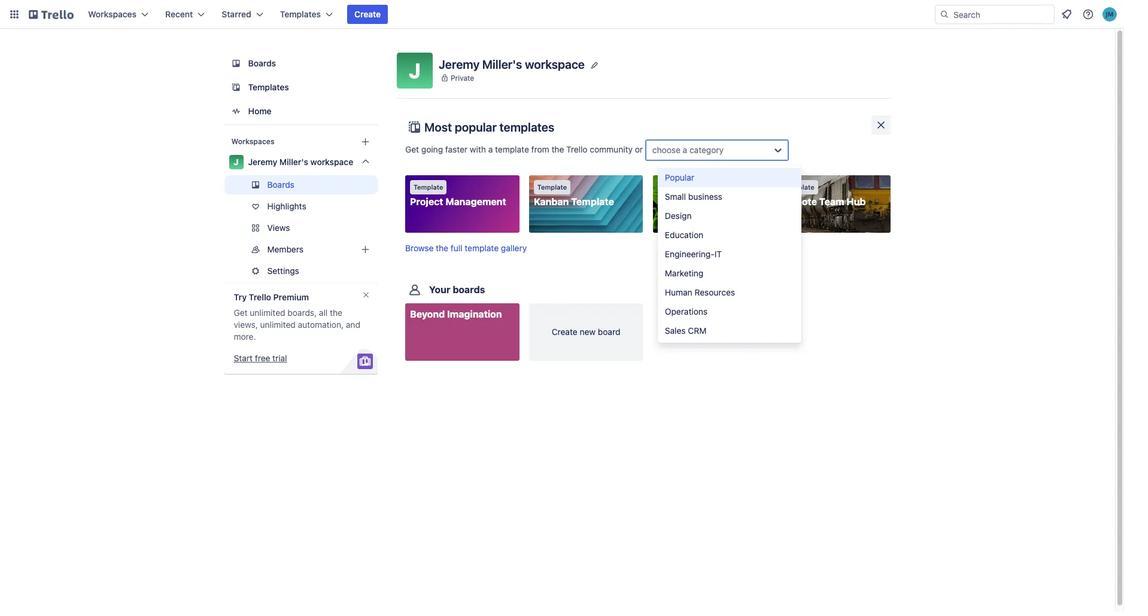 Task type: describe. For each thing, give the bounding box(es) containing it.
search image
[[940, 10, 949, 19]]

settings link
[[224, 262, 378, 281]]

1 vertical spatial the
[[436, 243, 448, 253]]

team
[[819, 196, 844, 207]]

template for simple
[[661, 183, 691, 191]]

the for try trello premium get unlimited boards, all the views, unlimited automation, and more.
[[330, 308, 343, 318]]

human
[[665, 287, 692, 297]]

beyond imagination
[[410, 309, 502, 320]]

the for get going faster with a template from the trello community or
[[552, 144, 564, 154]]

board
[[727, 196, 755, 207]]

1 boards link from the top
[[224, 53, 378, 74]]

members link
[[224, 240, 378, 259]]

open information menu image
[[1082, 8, 1094, 20]]

1 vertical spatial unlimited
[[260, 320, 296, 330]]

create for create
[[354, 9, 381, 19]]

it
[[715, 249, 722, 259]]

home image
[[229, 104, 244, 119]]

start
[[234, 353, 253, 363]]

start free trial
[[234, 353, 287, 363]]

get going faster with a template from the trello community or
[[405, 144, 645, 154]]

starred
[[222, 9, 251, 19]]

add image
[[359, 242, 373, 257]]

0 vertical spatial template
[[495, 144, 529, 154]]

0 horizontal spatial j
[[234, 157, 239, 167]]

most
[[424, 120, 452, 134]]

primary element
[[0, 0, 1124, 29]]

views
[[268, 223, 290, 233]]

education
[[665, 230, 703, 240]]

browse the full template gallery link
[[405, 243, 527, 253]]

faster
[[445, 144, 468, 154]]

templates inside templates link
[[248, 82, 289, 92]]

project inside the template project management
[[410, 196, 443, 207]]

members
[[268, 244, 304, 254]]

1 horizontal spatial jeremy
[[439, 57, 480, 71]]

home link
[[224, 101, 378, 122]]

board
[[598, 327, 620, 337]]

0 horizontal spatial jeremy miller's workspace
[[248, 157, 354, 167]]

recent
[[165, 9, 193, 19]]

create button
[[347, 5, 388, 24]]

more.
[[234, 332, 256, 342]]

highlights
[[268, 201, 307, 211]]

small
[[665, 192, 686, 202]]

home
[[248, 106, 272, 116]]

engineering-
[[665, 249, 715, 259]]

1 horizontal spatial miller's
[[482, 57, 522, 71]]

create for create new board
[[552, 327, 577, 337]]

workspaces inside popup button
[[88, 9, 136, 19]]

your boards
[[429, 284, 485, 295]]

views link
[[224, 218, 378, 238]]

popular
[[665, 172, 694, 183]]

1 vertical spatial miller's
[[280, 157, 309, 167]]

1 vertical spatial boards
[[268, 180, 295, 190]]

premium
[[274, 292, 309, 302]]

choose
[[652, 145, 680, 155]]

2 boards link from the top
[[224, 175, 378, 195]]

views,
[[234, 320, 258, 330]]

beyond imagination link
[[405, 304, 519, 361]]

template for kanban
[[537, 183, 567, 191]]

sales
[[665, 326, 686, 336]]

design
[[665, 211, 692, 221]]

0 horizontal spatial workspace
[[311, 157, 354, 167]]

community
[[590, 144, 633, 154]]

your
[[429, 284, 450, 295]]

project inside template simple project board
[[692, 196, 725, 207]]

settings
[[268, 266, 299, 276]]

beyond
[[410, 309, 445, 320]]

starred button
[[214, 5, 270, 24]]

start free trial button
[[234, 353, 287, 365]]

marketing
[[665, 268, 703, 278]]

trello inside try trello premium get unlimited boards, all the views, unlimited automation, and more.
[[249, 292, 271, 302]]

imagination
[[447, 309, 502, 320]]

and
[[346, 320, 361, 330]]

0 notifications image
[[1059, 7, 1074, 22]]

management
[[446, 196, 506, 207]]

1 horizontal spatial get
[[405, 144, 419, 154]]

full
[[451, 243, 462, 253]]

0 vertical spatial jeremy miller's workspace
[[439, 57, 585, 71]]

human resources
[[665, 287, 735, 297]]

create a workspace image
[[359, 135, 373, 149]]

browse the full template gallery
[[405, 243, 527, 253]]

recent button
[[158, 5, 212, 24]]



Task type: vqa. For each thing, say whether or not it's contained in the screenshot.
20,
no



Task type: locate. For each thing, give the bounding box(es) containing it.
1 horizontal spatial project
[[692, 196, 725, 207]]

1 vertical spatial j
[[234, 157, 239, 167]]

new
[[580, 327, 596, 337]]

0 horizontal spatial workspaces
[[88, 9, 136, 19]]

0 vertical spatial jeremy
[[439, 57, 480, 71]]

operations
[[665, 306, 707, 317]]

1 horizontal spatial trello
[[566, 144, 587, 154]]

small business
[[665, 192, 722, 202]]

trello
[[566, 144, 587, 154], [249, 292, 271, 302]]

template
[[495, 144, 529, 154], [465, 243, 499, 253]]

jeremy miller's workspace
[[439, 57, 585, 71], [248, 157, 354, 167]]

try trello premium get unlimited boards, all the views, unlimited automation, and more.
[[234, 292, 361, 342]]

get up views,
[[234, 308, 248, 318]]

templates up home
[[248, 82, 289, 92]]

jeremy up private
[[439, 57, 480, 71]]

1 horizontal spatial workspace
[[525, 57, 585, 71]]

template up kanban
[[537, 183, 567, 191]]

1 vertical spatial workspaces
[[232, 137, 275, 146]]

template simple project board
[[658, 183, 755, 207]]

choose a category
[[652, 145, 724, 155]]

workspace
[[525, 57, 585, 71], [311, 157, 354, 167]]

create new board
[[552, 327, 620, 337]]

template up the remote
[[785, 183, 814, 191]]

crm
[[688, 326, 706, 336]]

1 horizontal spatial the
[[436, 243, 448, 253]]

template up small
[[661, 183, 691, 191]]

template remote team hub
[[781, 183, 866, 207]]

highlights link
[[224, 197, 378, 216]]

the right all
[[330, 308, 343, 318]]

0 vertical spatial unlimited
[[250, 308, 286, 318]]

project left board
[[692, 196, 725, 207]]

0 horizontal spatial the
[[330, 308, 343, 318]]

template for remote
[[785, 183, 814, 191]]

resources
[[695, 287, 735, 297]]

0 horizontal spatial get
[[234, 308, 248, 318]]

jeremy
[[439, 57, 480, 71], [248, 157, 278, 167]]

0 vertical spatial trello
[[566, 144, 587, 154]]

1 vertical spatial create
[[552, 327, 577, 337]]

trial
[[273, 353, 287, 363]]

0 horizontal spatial trello
[[249, 292, 271, 302]]

unlimited up views,
[[250, 308, 286, 318]]

unlimited
[[250, 308, 286, 318], [260, 320, 296, 330]]

j
[[409, 58, 421, 83], [234, 157, 239, 167]]

board image
[[229, 56, 244, 71]]

sales crm
[[665, 326, 706, 336]]

j button
[[397, 53, 433, 89]]

or
[[635, 144, 643, 154]]

1 horizontal spatial jeremy miller's workspace
[[439, 57, 585, 71]]

templates right starred dropdown button
[[280, 9, 321, 19]]

kanban
[[534, 196, 569, 207]]

unlimited down boards,
[[260, 320, 296, 330]]

0 vertical spatial get
[[405, 144, 419, 154]]

j inside button
[[409, 58, 421, 83]]

workspaces button
[[81, 5, 156, 24]]

a right choose
[[683, 145, 687, 155]]

boards link
[[224, 53, 378, 74], [224, 175, 378, 195]]

get left going
[[405, 144, 419, 154]]

workspaces
[[88, 9, 136, 19], [232, 137, 275, 146]]

browse
[[405, 243, 434, 253]]

boards
[[248, 58, 276, 68], [268, 180, 295, 190]]

0 horizontal spatial create
[[354, 9, 381, 19]]

boards right board image
[[248, 58, 276, 68]]

templates link
[[224, 77, 378, 98]]

template right kanban
[[571, 196, 614, 207]]

0 vertical spatial j
[[409, 58, 421, 83]]

template down going
[[414, 183, 443, 191]]

template
[[414, 183, 443, 191], [537, 183, 567, 191], [661, 183, 691, 191], [785, 183, 814, 191], [571, 196, 614, 207]]

1 horizontal spatial a
[[683, 145, 687, 155]]

the left full
[[436, 243, 448, 253]]

template board image
[[229, 80, 244, 95]]

workspace up highlights link
[[311, 157, 354, 167]]

2 project from the left
[[692, 196, 725, 207]]

boards link up highlights link
[[224, 175, 378, 195]]

1 vertical spatial get
[[234, 308, 248, 318]]

0 vertical spatial templates
[[280, 9, 321, 19]]

0 vertical spatial miller's
[[482, 57, 522, 71]]

trello left community
[[566, 144, 587, 154]]

1 vertical spatial trello
[[249, 292, 271, 302]]

template inside the template project management
[[414, 183, 443, 191]]

jeremy up highlights
[[248, 157, 278, 167]]

category
[[689, 145, 724, 155]]

template inside template remote team hub
[[785, 183, 814, 191]]

jeremy miller's workspace up highlights link
[[248, 157, 354, 167]]

1 vertical spatial workspace
[[311, 157, 354, 167]]

try
[[234, 292, 247, 302]]

jeremy miller's workspace up private
[[439, 57, 585, 71]]

all
[[319, 308, 328, 318]]

1 horizontal spatial workspaces
[[232, 137, 275, 146]]

project
[[410, 196, 443, 207], [692, 196, 725, 207]]

popular
[[455, 120, 497, 134]]

the right the from
[[552, 144, 564, 154]]

template project management
[[410, 183, 506, 207]]

the
[[552, 144, 564, 154], [436, 243, 448, 253], [330, 308, 343, 318]]

switch to… image
[[8, 8, 20, 20]]

going
[[421, 144, 443, 154]]

0 vertical spatial create
[[354, 9, 381, 19]]

0 horizontal spatial miller's
[[280, 157, 309, 167]]

remote
[[781, 196, 817, 207]]

trello right "try"
[[249, 292, 271, 302]]

boards up highlights
[[268, 180, 295, 190]]

1 project from the left
[[410, 196, 443, 207]]

1 vertical spatial templates
[[248, 82, 289, 92]]

j left private
[[409, 58, 421, 83]]

get inside try trello premium get unlimited boards, all the views, unlimited automation, and more.
[[234, 308, 248, 318]]

private
[[451, 73, 474, 82]]

1 vertical spatial jeremy
[[248, 157, 278, 167]]

project up "browse"
[[410, 196, 443, 207]]

0 horizontal spatial jeremy
[[248, 157, 278, 167]]

template down templates
[[495, 144, 529, 154]]

1 vertical spatial template
[[465, 243, 499, 253]]

1 horizontal spatial create
[[552, 327, 577, 337]]

engineering-it
[[665, 249, 722, 259]]

template inside template simple project board
[[661, 183, 691, 191]]

back to home image
[[29, 5, 74, 24]]

0 vertical spatial boards
[[248, 58, 276, 68]]

0 horizontal spatial project
[[410, 196, 443, 207]]

miller's
[[482, 57, 522, 71], [280, 157, 309, 167]]

hub
[[847, 196, 866, 207]]

templates button
[[273, 5, 340, 24]]

business
[[688, 192, 722, 202]]

boards
[[453, 284, 485, 295]]

the inside try trello premium get unlimited boards, all the views, unlimited automation, and more.
[[330, 308, 343, 318]]

a right with
[[488, 144, 493, 154]]

most popular templates
[[424, 120, 554, 134]]

boards link up templates link
[[224, 53, 378, 74]]

0 vertical spatial workspace
[[525, 57, 585, 71]]

boards,
[[288, 308, 317, 318]]

create
[[354, 9, 381, 19], [552, 327, 577, 337]]

2 vertical spatial the
[[330, 308, 343, 318]]

0 vertical spatial boards link
[[224, 53, 378, 74]]

simple
[[658, 196, 689, 207]]

free
[[255, 353, 270, 363]]

Search field
[[949, 5, 1054, 23]]

automation,
[[298, 320, 344, 330]]

0 vertical spatial the
[[552, 144, 564, 154]]

with
[[470, 144, 486, 154]]

from
[[531, 144, 549, 154]]

gallery
[[501, 243, 527, 253]]

template for project
[[414, 183, 443, 191]]

templates inside templates popup button
[[280, 9, 321, 19]]

create inside button
[[354, 9, 381, 19]]

workspace down primary element
[[525, 57, 585, 71]]

a
[[488, 144, 493, 154], [683, 145, 687, 155]]

template kanban template
[[534, 183, 614, 207]]

1 horizontal spatial j
[[409, 58, 421, 83]]

templates
[[499, 120, 554, 134]]

0 horizontal spatial a
[[488, 144, 493, 154]]

j down home icon
[[234, 157, 239, 167]]

2 horizontal spatial the
[[552, 144, 564, 154]]

0 vertical spatial workspaces
[[88, 9, 136, 19]]

1 vertical spatial jeremy miller's workspace
[[248, 157, 354, 167]]

get
[[405, 144, 419, 154], [234, 308, 248, 318]]

jeremy miller (jeremymiller198) image
[[1102, 7, 1117, 22]]

template right full
[[465, 243, 499, 253]]

1 vertical spatial boards link
[[224, 175, 378, 195]]



